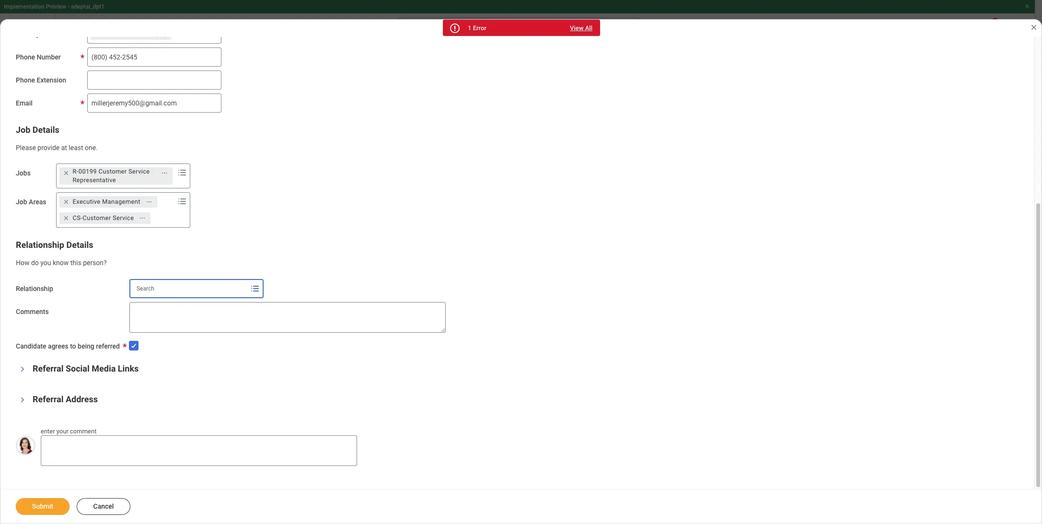 Task type: describe. For each thing, give the bounding box(es) containing it.
activity
[[225, 74, 258, 86]]

my applications link
[[8, 159, 145, 182]]

relationship for relationship details
[[16, 240, 64, 250]]

referrals inside my referrals link
[[53, 189, 84, 198]]

0 vertical spatial phone
[[41, 30, 60, 38]]

referral for referral application
[[187, 334, 207, 341]]

jobs inside dialog
[[16, 169, 31, 177]]

phone for phone extension
[[16, 76, 35, 84]]

my job alerts link
[[8, 136, 145, 159]]

cs-customer service, press delete to clear value. option
[[59, 213, 151, 224]]

view all
[[570, 24, 593, 32]]

how
[[16, 259, 29, 267]]

job for job areas
[[16, 198, 27, 206]]

adeptai_dpt1
[[71, 3, 104, 10]]

phone for phone number
[[16, 53, 35, 61]]

job areas
[[16, 198, 46, 206]]

comment
[[70, 428, 97, 435]]

job details group
[[16, 124, 513, 152]]

code
[[62, 30, 78, 38]]

referral social media links button
[[33, 363, 139, 373]]

how do you know this person?
[[16, 259, 107, 267]]

details for relationship details
[[66, 240, 93, 250]]

search image
[[17, 119, 29, 130]]

applications
[[53, 166, 96, 175]]

job details
[[16, 124, 59, 135]]

relationship details
[[16, 240, 93, 250]]

effective date
[[183, 227, 225, 234]]

browse jobs link
[[8, 113, 145, 136]]

2 row from the top
[[183, 279, 1006, 302]]

details for job details
[[33, 124, 59, 135]]

candidate agrees to being referred
[[16, 342, 120, 350]]

r-00199 customer service representative element
[[73, 167, 156, 185]]

know
[[53, 259, 69, 267]]

r-00199 customer service representative
[[73, 168, 150, 184]]

check small image
[[128, 340, 140, 352]]

my referrals image
[[17, 188, 29, 200]]

cs-customer service
[[73, 214, 134, 222]]

please
[[16, 144, 36, 151]]

customer inside r-00199 customer service representative
[[99, 168, 127, 175]]

1 error
[[468, 24, 487, 32]]

referral social media links
[[33, 363, 139, 373]]

3 row from the top
[[183, 302, 1006, 326]]

referral up days since last referral
[[188, 74, 223, 86]]

Relationship field
[[130, 280, 248, 297]]

since
[[189, 108, 206, 116]]

executive management, press delete to clear value. option
[[59, 196, 157, 208]]

enter your comment text field
[[41, 436, 357, 466]]

management
[[102, 198, 140, 205]]

prompts image
[[176, 196, 188, 207]]

least
[[69, 144, 83, 151]]

referral application row
[[183, 326, 1006, 349]]

items selected list box
[[56, 194, 175, 226]]

referral application
[[187, 334, 237, 341]]

please provide at least one.
[[16, 144, 98, 151]]

representative
[[73, 177, 116, 184]]

referred
[[96, 342, 120, 350]]

my referrals inside navigation pane region
[[40, 189, 84, 198]]

american samoa (+1)
[[104, 30, 167, 37]]

one.
[[85, 144, 98, 151]]

links
[[118, 363, 139, 373]]

x small image for executive management
[[61, 197, 71, 207]]

relationship details group
[[16, 239, 513, 268]]

profile logan mcneil element
[[1003, 18, 1030, 39]]

email
[[16, 99, 33, 107]]

referral address
[[33, 394, 98, 404]]

address
[[66, 394, 98, 404]]

view
[[570, 24, 584, 32]]

Comments text field
[[129, 302, 446, 333]]

application
[[208, 334, 237, 341]]

provide
[[38, 144, 60, 151]]

you
[[40, 259, 51, 267]]

my referrals inside tab list
[[183, 191, 217, 198]]

prompts image for job areas
[[176, 167, 188, 179]]

x small image for cs-
[[61, 214, 71, 223]]

executive
[[73, 198, 100, 205]]

00199
[[79, 168, 97, 175]]

jobs hub element
[[40, 60, 118, 74]]

this
[[70, 259, 81, 267]]

related actions image for cs-customer service
[[139, 215, 146, 222]]

person?
[[83, 259, 107, 267]]

candidate
[[16, 342, 46, 350]]

service inside r-00199 customer service representative
[[129, 168, 150, 175]]

Phone Number text field
[[87, 47, 221, 66]]

dialog containing job details
[[0, 0, 1043, 524]]

to
[[70, 342, 76, 350]]

1 row from the top
[[183, 260, 1006, 279]]

comments
[[16, 308, 49, 316]]

chevron down image
[[19, 363, 26, 375]]

social
[[66, 363, 90, 373]]

phone number
[[16, 53, 61, 61]]

referral for referral social media links
[[33, 363, 64, 373]]

(+1)
[[155, 30, 167, 37]]

referral address button
[[33, 394, 98, 404]]

customer inside 'element'
[[83, 214, 111, 222]]



Task type: locate. For each thing, give the bounding box(es) containing it.
my for my job alerts link
[[40, 143, 51, 152]]

referral
[[188, 74, 223, 86], [222, 108, 246, 116], [187, 334, 207, 341], [33, 363, 64, 373], [33, 394, 64, 404]]

related actions image
[[146, 199, 152, 205]]

0 vertical spatial x small image
[[61, 168, 71, 178]]

jobs up least
[[68, 120, 85, 129]]

close environment banner image
[[1025, 3, 1031, 9]]

all
[[585, 24, 593, 32]]

x small image
[[61, 168, 71, 178], [61, 214, 71, 223]]

notifications large image
[[17, 142, 29, 153]]

1 vertical spatial prompts image
[[249, 283, 261, 294]]

my referrals tab list
[[173, 184, 1023, 207]]

my left at
[[40, 143, 51, 152]]

x small image left american
[[92, 29, 102, 39]]

5 row from the top
[[183, 373, 1006, 396]]

cell
[[593, 279, 1006, 302], [593, 302, 1006, 326], [593, 326, 1006, 349], [183, 349, 593, 373], [593, 349, 1006, 373], [183, 373, 593, 396], [593, 373, 1006, 396]]

samoa
[[133, 30, 154, 37]]

country
[[16, 30, 39, 38]]

1 vertical spatial job
[[53, 143, 66, 152]]

media
[[92, 363, 116, 373]]

document star image
[[17, 165, 29, 176]]

1 vertical spatial service
[[113, 214, 134, 222]]

referral for referral address
[[33, 394, 64, 404]]

american
[[104, 30, 132, 37]]

customer
[[99, 168, 127, 175], [83, 214, 111, 222]]

relationship up comments
[[16, 285, 53, 293]]

0 vertical spatial prompts image
[[176, 167, 188, 179]]

-
[[68, 3, 70, 10]]

r-
[[73, 168, 79, 175]]

referral inside "row"
[[187, 334, 207, 341]]

executive management element
[[73, 198, 140, 206]]

1 vertical spatial phone
[[16, 53, 35, 61]]

related actions image
[[161, 170, 168, 177], [139, 215, 146, 222]]

referrals right prompts image
[[193, 191, 217, 198]]

my referral activity main content
[[0, 44, 1043, 524]]

details
[[33, 124, 59, 135], [66, 240, 93, 250]]

my referrals up the effective date
[[183, 191, 217, 198]]

close refer a candidate image
[[1031, 23, 1038, 31]]

0 vertical spatial service
[[129, 168, 150, 175]]

4 row from the top
[[183, 349, 1006, 373]]

my applications
[[40, 166, 96, 175]]

my job alerts
[[40, 143, 88, 152]]

2 vertical spatial job
[[16, 198, 27, 206]]

0 horizontal spatial jobs
[[16, 169, 31, 177]]

exclamation image
[[451, 25, 458, 32]]

jobs inside navigation pane region
[[68, 120, 85, 129]]

job left areas
[[16, 198, 27, 206]]

error
[[473, 24, 487, 32]]

0 horizontal spatial x small image
[[61, 197, 71, 207]]

days since last referral
[[173, 108, 246, 116]]

x small image for american samoa (+1)
[[92, 29, 102, 39]]

my up the effective
[[183, 191, 191, 198]]

job left least
[[53, 143, 66, 152]]

0 vertical spatial details
[[33, 124, 59, 135]]

implementation preview -   adeptai_dpt1 banner
[[0, 0, 1035, 44]]

days
[[173, 108, 187, 116]]

0 horizontal spatial details
[[33, 124, 59, 135]]

relationship up do
[[16, 240, 64, 250]]

details up this
[[66, 240, 93, 250]]

service down 'management' on the top of page
[[113, 214, 134, 222]]

1 horizontal spatial x small image
[[92, 29, 102, 39]]

0 vertical spatial x small image
[[92, 29, 102, 39]]

details up provide
[[33, 124, 59, 135]]

enter your comment
[[41, 428, 97, 435]]

my
[[173, 74, 186, 86], [40, 143, 51, 152], [40, 166, 51, 175], [40, 189, 51, 198], [183, 191, 191, 198]]

job for job details
[[16, 124, 30, 135]]

1 horizontal spatial my referrals
[[183, 191, 217, 198]]

1 vertical spatial relationship
[[16, 285, 53, 293]]

job up please
[[16, 124, 30, 135]]

0 vertical spatial jobs
[[68, 120, 85, 129]]

referrals inside my referrals tab list
[[193, 191, 217, 198]]

cs-
[[73, 214, 83, 222]]

column header inside my referral activity 'main content'
[[593, 260, 1006, 279]]

browse
[[40, 120, 66, 129]]

related actions image inside cs-customer service, press delete to clear value. option
[[139, 215, 146, 222]]

job inside group
[[16, 124, 30, 135]]

0 vertical spatial customer
[[99, 168, 127, 175]]

0 vertical spatial job
[[16, 124, 30, 135]]

x small image for r-
[[61, 168, 71, 178]]

1 relationship from the top
[[16, 240, 64, 250]]

related actions image inside r-00199 customer service representative, press delete to clear value. option
[[161, 170, 168, 177]]

my referrals link
[[8, 182, 145, 205]]

referral right last
[[222, 108, 246, 116]]

agrees
[[48, 342, 68, 350]]

submit
[[32, 503, 53, 510]]

my referrals
[[40, 189, 84, 198], [183, 191, 217, 198]]

extension
[[37, 76, 66, 84]]

my up days
[[173, 74, 186, 86]]

1 horizontal spatial referrals
[[193, 191, 217, 198]]

do
[[31, 259, 39, 267]]

service up related actions image
[[129, 168, 150, 175]]

1 vertical spatial details
[[66, 240, 93, 250]]

number
[[37, 53, 61, 61]]

navigation pane region
[[0, 44, 153, 524]]

effective
[[183, 227, 209, 234]]

service inside 'element'
[[113, 214, 134, 222]]

my right document star image
[[40, 166, 51, 175]]

prompts image up prompts image
[[176, 167, 188, 179]]

x small image
[[92, 29, 102, 39], [61, 197, 71, 207]]

referrals up the executive
[[53, 189, 84, 198]]

phone
[[41, 30, 60, 38], [16, 53, 35, 61], [16, 76, 35, 84]]

0 horizontal spatial prompts image
[[176, 167, 188, 179]]

tab inside my referral activity 'main content'
[[291, 184, 341, 207]]

prompts image
[[176, 167, 188, 179], [249, 283, 261, 294]]

american samoa (+1) element
[[104, 29, 167, 38]]

my for my applications link
[[40, 166, 51, 175]]

transformation import image
[[126, 61, 138, 73]]

last
[[207, 108, 220, 116]]

phone extension
[[16, 76, 66, 84]]

x small image left the executive
[[61, 197, 71, 207]]

referral right chevron down image
[[33, 394, 64, 404]]

notifications element
[[949, 18, 976, 39]]

job details button
[[16, 124, 59, 135]]

Email text field
[[87, 93, 221, 112]]

x small image inside american samoa (+1), press delete to clear value. option
[[92, 29, 102, 39]]

0 horizontal spatial referrals
[[53, 189, 84, 198]]

relationship for relationship
[[16, 285, 53, 293]]

relationship inside relationship details group
[[16, 240, 64, 250]]

service
[[129, 168, 150, 175], [113, 214, 134, 222]]

Phone Extension text field
[[87, 70, 221, 89]]

alerts
[[68, 143, 88, 152]]

submit button
[[16, 498, 70, 515]]

implementation preview -   adeptai_dpt1
[[4, 3, 104, 10]]

1
[[468, 24, 472, 32]]

chevron down image
[[19, 394, 26, 406]]

referrals
[[53, 189, 84, 198], [193, 191, 217, 198]]

relationship details button
[[16, 240, 93, 250]]

being
[[78, 342, 94, 350]]

my tasks element
[[976, 18, 1003, 39]]

tab
[[291, 184, 341, 207]]

employee's photo (logan mcneil) image
[[16, 436, 35, 456]]

customer down executive management element
[[83, 214, 111, 222]]

details inside group
[[33, 124, 59, 135]]

american samoa (+1), press delete to clear value. option
[[90, 28, 171, 40]]

2 x small image from the top
[[61, 214, 71, 223]]

1 vertical spatial x small image
[[61, 197, 71, 207]]

my for my referrals link
[[40, 189, 51, 198]]

x small image left r-
[[61, 168, 71, 178]]

my up areas
[[40, 189, 51, 198]]

my inside tab list
[[183, 191, 191, 198]]

phone left code
[[41, 30, 60, 38]]

browse jobs
[[40, 120, 85, 129]]

r-00199 customer service representative, press delete to clear value. option
[[59, 167, 172, 185]]

2 vertical spatial phone
[[16, 76, 35, 84]]

0 vertical spatial related actions image
[[161, 170, 168, 177]]

dialog
[[0, 0, 1043, 524]]

1 horizontal spatial details
[[66, 240, 93, 250]]

cs-customer service element
[[73, 214, 134, 223]]

jobs up my referrals image
[[16, 169, 31, 177]]

date
[[211, 227, 225, 234]]

customer up representative
[[99, 168, 127, 175]]

row
[[183, 260, 1006, 279], [183, 279, 1006, 302], [183, 302, 1006, 326], [183, 349, 1006, 373], [183, 373, 1006, 396]]

at
[[61, 144, 67, 151]]

1 horizontal spatial prompts image
[[249, 283, 261, 294]]

x small image inside 'executive management, press delete to clear value.' option
[[61, 197, 71, 207]]

cancel
[[93, 503, 114, 510]]

jobs
[[68, 120, 85, 129], [16, 169, 31, 177]]

1 horizontal spatial jobs
[[68, 120, 85, 129]]

executive management
[[73, 198, 140, 205]]

0 vertical spatial relationship
[[16, 240, 64, 250]]

phone up heatmap icon
[[16, 76, 35, 84]]

related actions image for r-00199 customer service representative
[[161, 170, 168, 177]]

country phone code
[[16, 30, 78, 38]]

prompts image down relationship details group
[[249, 283, 261, 294]]

1 x small image from the top
[[61, 168, 71, 178]]

1 vertical spatial customer
[[83, 214, 111, 222]]

1 vertical spatial x small image
[[61, 214, 71, 223]]

x small image inside r-00199 customer service representative, press delete to clear value. option
[[61, 168, 71, 178]]

details inside group
[[66, 240, 93, 250]]

enter
[[41, 428, 55, 435]]

areas
[[29, 198, 46, 206]]

my referral activity
[[173, 74, 258, 86]]

phone down country
[[16, 53, 35, 61]]

job
[[16, 124, 30, 135], [53, 143, 66, 152], [16, 198, 27, 206]]

0 horizontal spatial related actions image
[[139, 215, 146, 222]]

1 horizontal spatial related actions image
[[161, 170, 168, 177]]

cancel button
[[77, 498, 130, 515]]

0 horizontal spatial my referrals
[[40, 189, 84, 198]]

implementation
[[4, 3, 44, 10]]

preview
[[46, 3, 66, 10]]

x small image inside cs-customer service, press delete to clear value. option
[[61, 214, 71, 223]]

heatmap image
[[17, 96, 29, 107]]

prompts image for comments
[[249, 283, 261, 294]]

referral down agrees on the bottom left
[[33, 363, 64, 373]]

job inside navigation pane region
[[53, 143, 66, 152]]

2 relationship from the top
[[16, 285, 53, 293]]

1 vertical spatial related actions image
[[139, 215, 146, 222]]

referral left application
[[187, 334, 207, 341]]

my referrals down the 'my applications'
[[40, 189, 84, 198]]

1 vertical spatial jobs
[[16, 169, 31, 177]]

x small image left the cs-
[[61, 214, 71, 223]]

your
[[56, 428, 69, 435]]

column header
[[593, 260, 1006, 279]]



Task type: vqa. For each thing, say whether or not it's contained in the screenshot.
first inbox image from the top of the page
no



